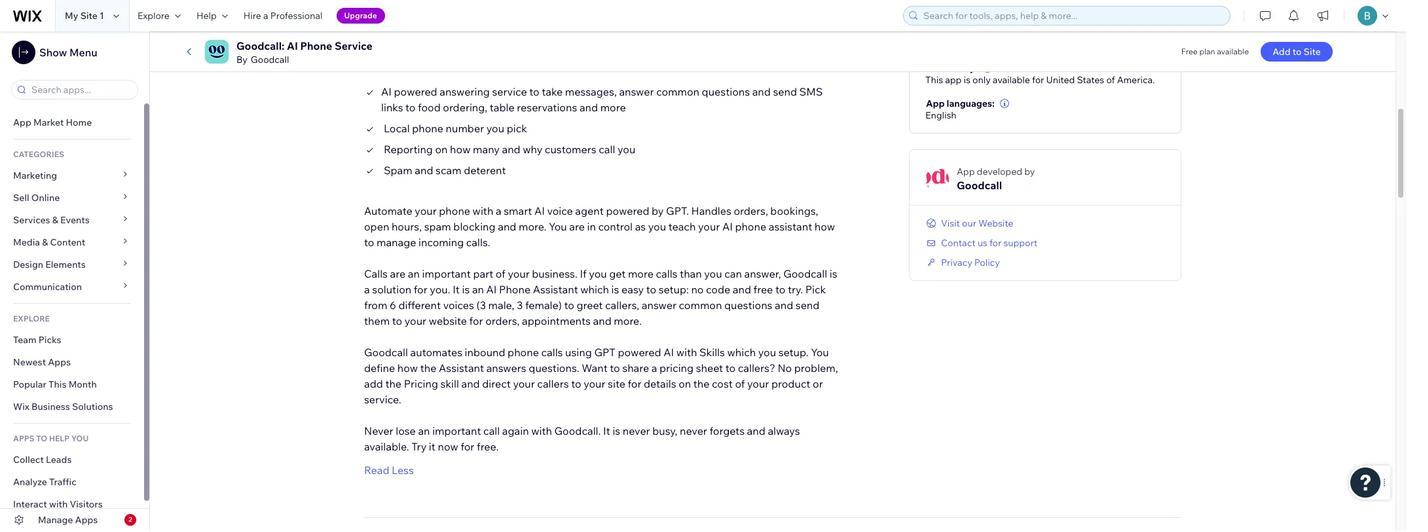 Task type: describe. For each thing, give the bounding box(es) containing it.
my
[[65, 10, 78, 22]]

reporting on how many and why customers call you
[[384, 143, 636, 156]]

market
[[33, 117, 64, 128]]

2 horizontal spatial of
[[1107, 74, 1115, 86]]

1 vertical spatial important
[[433, 424, 481, 437]]

to left "try."
[[776, 283, 786, 296]]

month
[[69, 379, 97, 391]]

and right skill
[[462, 377, 480, 390]]

ordering,
[[443, 101, 488, 114]]

problem,
[[795, 361, 838, 375]]

no
[[692, 283, 704, 296]]

always
[[768, 424, 800, 437]]

why
[[523, 143, 543, 156]]

website
[[429, 314, 467, 327]]

gpt
[[595, 346, 616, 359]]

food
[[418, 101, 441, 114]]

solution
[[372, 283, 412, 296]]

try.
[[788, 283, 803, 296]]

ai down part
[[487, 283, 497, 296]]

inbound
[[465, 346, 506, 359]]

local phone number you pick
[[384, 122, 527, 135]]

developed by goodcall image
[[926, 167, 949, 191]]

professional
[[270, 10, 323, 22]]

product
[[772, 377, 811, 390]]

blocking
[[454, 220, 496, 233]]

and left always
[[747, 424, 766, 437]]

you right as
[[649, 220, 666, 233]]

take
[[542, 85, 563, 98]]

help
[[49, 434, 69, 444]]

service for goodcall: ai phone service  overview
[[493, 50, 543, 67]]

1 vertical spatial an
[[472, 283, 484, 296]]

for down (3 at the bottom left of page
[[469, 314, 483, 327]]

help
[[196, 10, 217, 22]]

skill
[[441, 377, 459, 390]]

2 vertical spatial powered
[[618, 346, 661, 359]]

no
[[778, 361, 792, 375]]

your down "answers"
[[513, 377, 535, 390]]

your down handles
[[698, 220, 720, 233]]

upgrade
[[344, 10, 377, 20]]

ai inside ai powered answering service to take messages, answer common questions and send sms links to food ordering, table reservations and more
[[381, 85, 392, 98]]

apps
[[13, 434, 34, 444]]

2 never from the left
[[680, 424, 708, 437]]

sell
[[13, 192, 29, 204]]

a up details
[[652, 361, 657, 375]]

goodcall inside goodcall: ai phone service by goodcall
[[251, 54, 289, 66]]

to down 6
[[392, 314, 402, 327]]

questions inside ai powered answering service to take messages, answer common questions and send sms links to food ordering, table reservations and more
[[702, 85, 750, 98]]

site inside button
[[1304, 46, 1321, 58]]

analyze traffic
[[13, 476, 76, 488]]

teach
[[669, 220, 696, 233]]

1 vertical spatial you
[[811, 346, 829, 359]]

to inside add to site button
[[1293, 46, 1302, 58]]

it
[[429, 440, 436, 453]]

free
[[1182, 47, 1198, 56]]

you
[[71, 434, 89, 444]]

by inside app developed by goodcall
[[1025, 166, 1035, 177]]

1 horizontal spatial this
[[926, 74, 944, 86]]

your down callers?
[[748, 377, 769, 390]]

services
[[13, 214, 50, 226]]

upgrade button
[[336, 8, 385, 24]]

using
[[565, 346, 592, 359]]

1 vertical spatial assistant
[[439, 361, 484, 375]]

and left why
[[502, 143, 521, 156]]

automates
[[411, 346, 463, 359]]

Search for tools, apps, help & more... field
[[920, 7, 1227, 25]]

app for app languages:
[[926, 97, 945, 109]]

add
[[364, 377, 383, 390]]

design elements
[[13, 259, 86, 271]]

phone down the food
[[412, 122, 444, 135]]

1 horizontal spatial more.
[[614, 314, 642, 327]]

communication link
[[0, 276, 144, 298]]

to up cost
[[726, 361, 736, 375]]

team picks
[[13, 334, 61, 346]]

media
[[13, 237, 40, 248]]

answer,
[[745, 267, 781, 280]]

2
[[129, 516, 132, 524]]

bookings,
[[771, 204, 819, 217]]

america.
[[1118, 74, 1155, 86]]

send inside the automate your phone with a smart ai voice agent powered by gpt. handles orders, bookings, open hours, spam blocking and more.   you are in control as you teach your ai phone assistant how to manage incoming calls. calls are an important part of your business.  if you get more calls than you can answer, goodcall is a solution for you.  it is an ai phone assistant which is easy to setup: no code and free to try.   pick from 6 different voices (3 male, 3 female) to greet callers, answer common questions and send them to your website for orders, appointments and more. goodcall automates inbound phone calls using gpt powered ai with skills which you setup.  you define how the assistant answers questions.  want to share a pricing sheet to callers?  no problem, add the pricing skill and direct your callers to your site for details on the cost of your product or service. never lose an important call again with goodcall.  it is never busy, never forgets and always available.  try it now for free.
[[796, 299, 820, 312]]

contact us for support link
[[926, 237, 1038, 249]]

you up callers?
[[759, 346, 776, 359]]

app for app market home
[[13, 117, 31, 128]]

1 horizontal spatial calls
[[656, 267, 678, 280]]

questions inside the automate your phone with a smart ai voice agent powered by gpt. handles orders, bookings, open hours, spam blocking and more.   you are in control as you teach your ai phone assistant how to manage incoming calls. calls are an important part of your business.  if you get more calls than you can answer, goodcall is a solution for you.  it is an ai phone assistant which is easy to setup: no code and free to try.   pick from 6 different voices (3 male, 3 female) to greet callers, answer common questions and send them to your website for orders, appointments and more. goodcall automates inbound phone calls using gpt powered ai with skills which you setup.  you define how the assistant answers questions.  want to share a pricing sheet to callers?  no problem, add the pricing skill and direct your callers to your site for details on the cost of your product or service. never lose an important call again with goodcall.  it is never busy, never forgets and always available.  try it now for free.
[[725, 299, 773, 312]]

popular
[[13, 379, 46, 391]]

phone up spam
[[439, 204, 470, 217]]

pick
[[806, 283, 826, 296]]

in
[[587, 220, 596, 233]]

with up the blocking
[[473, 204, 494, 217]]

sms
[[800, 85, 823, 98]]

and down smart
[[498, 220, 517, 233]]

0 horizontal spatial on
[[435, 143, 448, 156]]

pricing
[[660, 361, 694, 375]]

common inside ai powered answering service to take messages, answer common questions and send sms links to food ordering, table reservations and more
[[657, 85, 700, 98]]

0 vertical spatial an
[[408, 267, 420, 280]]

privacy
[[942, 257, 973, 268]]

collect leads link
[[0, 449, 144, 471]]

ai up pricing
[[664, 346, 674, 359]]

phone for overview
[[448, 50, 490, 67]]

explore
[[13, 314, 50, 324]]

phone for by
[[300, 39, 332, 52]]

and down messages,
[[580, 101, 598, 114]]

than
[[680, 267, 702, 280]]

by inside the automate your phone with a smart ai voice agent powered by gpt. handles orders, bookings, open hours, spam blocking and more.   you are in control as you teach your ai phone assistant how to manage incoming calls. calls are an important part of your business.  if you get more calls than you can answer, goodcall is a solution for you.  it is an ai phone assistant which is easy to setup: no code and free to try.   pick from 6 different voices (3 male, 3 female) to greet callers, answer common questions and send them to your website for orders, appointments and more. goodcall automates inbound phone calls using gpt powered ai with skills which you setup.  you define how the assistant answers questions.  want to share a pricing sheet to callers?  no problem, add the pricing skill and direct your callers to your site for details on the cost of your product or service. never lose an important call again with goodcall.  it is never busy, never forgets and always available.  try it now for free.
[[652, 204, 664, 217]]

a up from
[[364, 283, 370, 296]]

and left scam
[[415, 164, 433, 177]]

incoming
[[419, 236, 464, 249]]

marketing link
[[0, 164, 144, 187]]

setup.
[[779, 346, 809, 359]]

hire a professional
[[244, 10, 323, 22]]

this inside sidebar element
[[49, 379, 66, 391]]

menu
[[69, 46, 97, 59]]

0 vertical spatial you
[[549, 220, 567, 233]]

ai down handles
[[723, 220, 733, 233]]

and down can
[[733, 283, 751, 296]]

reporting
[[384, 143, 433, 156]]

visit our website
[[942, 217, 1014, 229]]

sell online
[[13, 192, 60, 204]]

1 horizontal spatial the
[[420, 361, 437, 375]]

0 horizontal spatial calls
[[541, 346, 563, 359]]

languages:
[[947, 97, 995, 109]]

to left take
[[530, 85, 540, 98]]

goodcall: ai phone service by goodcall
[[237, 39, 373, 66]]

analyze traffic link
[[0, 471, 144, 493]]

to down open
[[364, 236, 374, 249]]

1 vertical spatial are
[[390, 267, 406, 280]]

callers
[[537, 377, 569, 390]]

website
[[979, 217, 1014, 229]]

ai inside goodcall: ai phone service by goodcall
[[287, 39, 298, 52]]

with right again
[[532, 424, 552, 437]]

voices
[[443, 299, 474, 312]]

3
[[517, 299, 523, 312]]

a left smart
[[496, 204, 502, 217]]

1 vertical spatial how
[[815, 220, 835, 233]]

app market home link
[[0, 111, 144, 134]]

free plan available
[[1182, 47, 1250, 56]]

0 horizontal spatial it
[[453, 283, 460, 296]]

you right if
[[589, 267, 607, 280]]

only
[[973, 74, 991, 86]]

states
[[1077, 74, 1105, 86]]

design elements link
[[0, 254, 144, 276]]

& for content
[[42, 237, 48, 248]]

and left sms
[[753, 85, 771, 98]]

on inside the automate your phone with a smart ai voice agent powered by gpt. handles orders, bookings, open hours, spam blocking and more.   you are in control as you teach your ai phone assistant how to manage incoming calls. calls are an important part of your business.  if you get more calls than you can answer, goodcall is a solution for you.  it is an ai phone assistant which is easy to setup: no code and free to try.   pick from 6 different voices (3 male, 3 female) to greet callers, answer common questions and send them to your website for orders, appointments and more. goodcall automates inbound phone calls using gpt powered ai with skills which you setup.  you define how the assistant answers questions.  want to share a pricing sheet to callers?  no problem, add the pricing skill and direct your callers to your site for details on the cost of your product or service. never lose an important call again with goodcall.  it is never busy, never forgets and always available.  try it now for free.
[[679, 377, 691, 390]]

ai up answering
[[430, 50, 445, 67]]

your down want
[[584, 377, 606, 390]]

0 vertical spatial call
[[599, 143, 616, 156]]

privacy policy
[[942, 257, 1000, 268]]

interact with visitors link
[[0, 493, 144, 516]]

1 vertical spatial it
[[603, 424, 611, 437]]

media & content
[[13, 237, 85, 248]]



Task type: locate. For each thing, give the bounding box(es) containing it.
is
[[964, 74, 971, 86], [830, 267, 838, 280], [462, 283, 470, 296], [612, 283, 619, 296], [613, 424, 621, 437]]

wix business solutions link
[[0, 396, 144, 418]]

0 vertical spatial available
[[1218, 47, 1250, 56]]

0 vertical spatial questions
[[702, 85, 750, 98]]

0 horizontal spatial call
[[484, 424, 500, 437]]

1 vertical spatial send
[[796, 299, 820, 312]]

events
[[60, 214, 90, 226]]

0 vertical spatial this
[[926, 74, 944, 86]]

1 vertical spatial more.
[[614, 314, 642, 327]]

0 horizontal spatial apps
[[48, 356, 71, 368]]

are left in
[[570, 220, 585, 233]]

assistant up skill
[[439, 361, 484, 375]]

1 horizontal spatial available
[[1218, 47, 1250, 56]]

more. down smart
[[519, 220, 547, 233]]

0 horizontal spatial the
[[386, 377, 402, 390]]

interact with visitors
[[13, 499, 103, 510]]

0 horizontal spatial app
[[13, 117, 31, 128]]

if
[[580, 267, 587, 280]]

apps to help you
[[13, 434, 89, 444]]

2 vertical spatial how
[[398, 361, 418, 375]]

handles
[[692, 204, 732, 217]]

0 vertical spatial more
[[601, 101, 626, 114]]

for up the different
[[414, 283, 428, 296]]

orders, down male, on the bottom of page
[[486, 314, 520, 327]]

and down "try."
[[775, 299, 794, 312]]

0 horizontal spatial how
[[398, 361, 418, 375]]

it up voices
[[453, 283, 460, 296]]

send inside ai powered answering service to take messages, answer common questions and send sms links to food ordering, table reservations and more
[[773, 85, 797, 98]]

by
[[1025, 166, 1035, 177], [652, 204, 664, 217]]

for down share
[[628, 377, 642, 390]]

goodcall: up by
[[237, 39, 285, 52]]

this up wix business solutions
[[49, 379, 66, 391]]

spam
[[384, 164, 413, 177]]

0 vertical spatial apps
[[48, 356, 71, 368]]

phone
[[412, 122, 444, 135], [439, 204, 470, 217], [735, 220, 767, 233], [508, 346, 539, 359]]

assistant
[[533, 283, 578, 296], [439, 361, 484, 375]]

powered
[[394, 85, 437, 98], [606, 204, 650, 217], [618, 346, 661, 359]]

an up solution
[[408, 267, 420, 280]]

1 vertical spatial answer
[[642, 299, 677, 312]]

phone inside the automate your phone with a smart ai voice agent powered by gpt. handles orders, bookings, open hours, spam blocking and more.   you are in control as you teach your ai phone assistant how to manage incoming calls. calls are an important part of your business.  if you get more calls than you can answer, goodcall is a solution for you.  it is an ai phone assistant which is easy to setup: no code and free to try.   pick from 6 different voices (3 male, 3 female) to greet callers, answer common questions and send them to your website for orders, appointments and more. goodcall automates inbound phone calls using gpt powered ai with skills which you setup.  you define how the assistant answers questions.  want to share a pricing sheet to callers?  no problem, add the pricing skill and direct your callers to your site for details on the cost of your product or service. never lose an important call again with goodcall.  it is never busy, never forgets and always available.  try it now for free.
[[499, 283, 531, 296]]

answer
[[619, 85, 654, 98], [642, 299, 677, 312]]

by left gpt.
[[652, 204, 664, 217]]

for left united on the top
[[1033, 74, 1045, 86]]

cost
[[712, 377, 733, 390]]

1 vertical spatial questions
[[725, 299, 773, 312]]

on up spam and scam deterent
[[435, 143, 448, 156]]

busy,
[[653, 424, 678, 437]]

manage
[[38, 514, 73, 526]]

for right now
[[461, 440, 475, 453]]

1 horizontal spatial which
[[728, 346, 756, 359]]

service up service
[[493, 50, 543, 67]]

1 horizontal spatial assistant
[[533, 283, 578, 296]]

overview
[[546, 50, 606, 67]]

service for goodcall: ai phone service by goodcall
[[335, 39, 373, 52]]

0 horizontal spatial available
[[993, 74, 1031, 86]]

1 vertical spatial apps
[[75, 514, 98, 526]]

2 vertical spatial app
[[957, 166, 975, 177]]

with inside interact with visitors link
[[49, 499, 68, 510]]

0 horizontal spatial service
[[335, 39, 373, 52]]

1 horizontal spatial by
[[1025, 166, 1035, 177]]

you up code at the right of the page
[[705, 267, 722, 280]]

to up appointments
[[564, 299, 575, 312]]

voice
[[547, 204, 573, 217]]

more
[[601, 101, 626, 114], [628, 267, 654, 280]]

apps for manage apps
[[75, 514, 98, 526]]

how up pricing
[[398, 361, 418, 375]]

with up pricing
[[677, 346, 697, 359]]

female)
[[525, 299, 562, 312]]

phone up "answers"
[[508, 346, 539, 359]]

0 horizontal spatial site
[[80, 10, 98, 22]]

an up (3 at the bottom left of page
[[472, 283, 484, 296]]

services & events link
[[0, 209, 144, 231]]

the down sheet
[[694, 377, 710, 390]]

more inside ai powered answering service to take messages, answer common questions and send sms links to food ordering, table reservations and more
[[601, 101, 626, 114]]

answering
[[440, 85, 490, 98]]

1 vertical spatial which
[[728, 346, 756, 359]]

calls up setup:
[[656, 267, 678, 280]]

1 vertical spatial orders,
[[486, 314, 520, 327]]

app market home
[[13, 117, 92, 128]]

are
[[570, 220, 585, 233], [390, 267, 406, 280]]

0 vertical spatial how
[[450, 143, 471, 156]]

0 vertical spatial app
[[926, 97, 945, 109]]

scam
[[436, 164, 462, 177]]

pricing
[[404, 377, 438, 390]]

1 vertical spatial more
[[628, 267, 654, 280]]

which up greet
[[581, 283, 609, 296]]

important
[[422, 267, 471, 280], [433, 424, 481, 437]]

send left sms
[[773, 85, 797, 98]]

contact us for support
[[942, 237, 1038, 249]]

1 horizontal spatial service
[[493, 50, 543, 67]]

your up spam
[[415, 204, 437, 217]]

app inside app market home link
[[13, 117, 31, 128]]

links
[[381, 101, 403, 114]]

goodcall: for goodcall: ai phone service  overview
[[364, 50, 427, 67]]

2 horizontal spatial how
[[815, 220, 835, 233]]

never left busy,
[[623, 424, 650, 437]]

1 vertical spatial call
[[484, 424, 500, 437]]

it
[[453, 283, 460, 296], [603, 424, 611, 437]]

more up the easy
[[628, 267, 654, 280]]

your up '3'
[[508, 267, 530, 280]]

ai up links
[[381, 85, 392, 98]]

never right busy,
[[680, 424, 708, 437]]

you up problem,
[[811, 346, 829, 359]]

1 vertical spatial calls
[[541, 346, 563, 359]]

send down pick
[[796, 299, 820, 312]]

goodcall: inside goodcall: ai phone service by goodcall
[[237, 39, 285, 52]]

reservations
[[517, 101, 577, 114]]

0 horizontal spatial phone
[[300, 39, 332, 52]]

orders,
[[734, 204, 768, 217], [486, 314, 520, 327]]

answers
[[487, 361, 527, 375]]

0 vertical spatial of
[[1107, 74, 1115, 86]]

phone left the assistant
[[735, 220, 767, 233]]

help button
[[189, 0, 236, 31]]

app left market
[[13, 117, 31, 128]]

you left pick
[[487, 122, 505, 135]]

1 never from the left
[[623, 424, 650, 437]]

agent
[[575, 204, 604, 217]]

media & content link
[[0, 231, 144, 254]]

6
[[390, 299, 396, 312]]

1 horizontal spatial are
[[570, 220, 585, 233]]

0 vertical spatial assistant
[[533, 283, 578, 296]]

business.
[[532, 267, 578, 280]]

goodcall: ai phone service  logo image
[[205, 40, 229, 64]]

our
[[962, 217, 977, 229]]

hours,
[[392, 220, 422, 233]]

goodcall down developed
[[957, 179, 1003, 192]]

call right the customers
[[599, 143, 616, 156]]

to right the easy
[[646, 283, 657, 296]]

2 vertical spatial an
[[418, 424, 430, 437]]

define
[[364, 361, 395, 375]]

calls up the questions.
[[541, 346, 563, 359]]

callers,
[[605, 299, 640, 312]]

the
[[420, 361, 437, 375], [386, 377, 402, 390], [694, 377, 710, 390]]

0 vertical spatial important
[[422, 267, 471, 280]]

goodcall: for goodcall: ai phone service by goodcall
[[237, 39, 285, 52]]

developed
[[977, 166, 1023, 177]]

send
[[773, 85, 797, 98], [796, 299, 820, 312]]

1 horizontal spatial on
[[679, 377, 691, 390]]

0 vertical spatial common
[[657, 85, 700, 98]]

1 horizontal spatial more
[[628, 267, 654, 280]]

and down greet
[[593, 314, 612, 327]]

team
[[13, 334, 36, 346]]

1 horizontal spatial never
[[680, 424, 708, 437]]

phone down the professional
[[300, 39, 332, 52]]

more. down callers,
[[614, 314, 642, 327]]

skills
[[700, 346, 725, 359]]

site right add
[[1304, 46, 1321, 58]]

ai powered answering service to take messages, answer common questions and send sms links to food ordering, table reservations and more
[[381, 85, 823, 114]]

powered up share
[[618, 346, 661, 359]]

number
[[446, 122, 484, 135]]

answer inside ai powered answering service to take messages, answer common questions and send sms links to food ordering, table reservations and more
[[619, 85, 654, 98]]

common inside the automate your phone with a smart ai voice agent powered by gpt. handles orders, bookings, open hours, spam blocking and more.   you are in control as you teach your ai phone assistant how to manage incoming calls. calls are an important part of your business.  if you get more calls than you can answer, goodcall is a solution for you.  it is an ai phone assistant which is easy to setup: no code and free to try.   pick from 6 different voices (3 male, 3 female) to greet callers, answer common questions and send them to your website for orders, appointments and more. goodcall automates inbound phone calls using gpt powered ai with skills which you setup.  you define how the assistant answers questions.  want to share a pricing sheet to callers?  no problem, add the pricing skill and direct your callers to your site for details on the cost of your product or service. never lose an important call again with goodcall.  it is never busy, never forgets and always available.  try it now for free.
[[679, 299, 722, 312]]

1 vertical spatial this
[[49, 379, 66, 391]]

by right developed
[[1025, 166, 1035, 177]]

Search apps... field
[[28, 81, 134, 99]]

app for app developed by goodcall
[[957, 166, 975, 177]]

2 horizontal spatial the
[[694, 377, 710, 390]]

app
[[926, 97, 945, 109], [13, 117, 31, 128], [957, 166, 975, 177]]

are up solution
[[390, 267, 406, 280]]

0 vertical spatial on
[[435, 143, 448, 156]]

1 horizontal spatial apps
[[75, 514, 98, 526]]

categories
[[13, 149, 64, 159]]

phone inside goodcall: ai phone service by goodcall
[[300, 39, 332, 52]]

read less button
[[364, 462, 414, 478]]

0 vertical spatial orders,
[[734, 204, 768, 217]]

1 horizontal spatial app
[[926, 97, 945, 109]]

apps for newest apps
[[48, 356, 71, 368]]

1 horizontal spatial it
[[603, 424, 611, 437]]

visit
[[942, 217, 960, 229]]

of right states
[[1107, 74, 1115, 86]]

how down bookings,
[[815, 220, 835, 233]]

0 vertical spatial site
[[80, 10, 98, 22]]

an up try
[[418, 424, 430, 437]]

app
[[946, 74, 962, 86]]

to right add
[[1293, 46, 1302, 58]]

answer down setup:
[[642, 299, 677, 312]]

2 horizontal spatial phone
[[499, 283, 531, 296]]

you.
[[430, 283, 450, 296]]

1 vertical spatial powered
[[606, 204, 650, 217]]

1 horizontal spatial site
[[1304, 46, 1321, 58]]

powered up control
[[606, 204, 650, 217]]

analyze
[[13, 476, 47, 488]]

goodcall up define
[[364, 346, 408, 359]]

call inside the automate your phone with a smart ai voice agent powered by gpt. handles orders, bookings, open hours, spam blocking and more.   you are in control as you teach your ai phone assistant how to manage incoming calls. calls are an important part of your business.  if you get more calls than you can answer, goodcall is a solution for you.  it is an ai phone assistant which is easy to setup: no code and free to try.   pick from 6 different voices (3 male, 3 female) to greet callers, answer common questions and send them to your website for orders, appointments and more. goodcall automates inbound phone calls using gpt powered ai with skills which you setup.  you define how the assistant answers questions.  want to share a pricing sheet to callers?  no problem, add the pricing skill and direct your callers to your site for details on the cost of your product or service. never lose an important call again with goodcall.  it is never busy, never forgets and always available.  try it now for free.
[[484, 424, 500, 437]]

goodcall right by
[[251, 54, 289, 66]]

0 horizontal spatial &
[[42, 237, 48, 248]]

spam
[[424, 220, 451, 233]]

0 horizontal spatial of
[[496, 267, 506, 280]]

you down ai powered answering service to take messages, answer common questions and send sms links to food ordering, table reservations and more
[[618, 143, 636, 156]]

0 vertical spatial send
[[773, 85, 797, 98]]

the up service.
[[386, 377, 402, 390]]

to right the callers on the left bottom of the page
[[571, 377, 582, 390]]

app right developed by goodcall image
[[957, 166, 975, 177]]

calls
[[364, 267, 388, 280]]

add
[[1273, 46, 1291, 58]]

0 horizontal spatial never
[[623, 424, 650, 437]]

2 vertical spatial of
[[735, 377, 745, 390]]

orders, right handles
[[734, 204, 768, 217]]

0 vertical spatial answer
[[619, 85, 654, 98]]

from
[[364, 299, 388, 312]]

1 horizontal spatial phone
[[448, 50, 490, 67]]

1 horizontal spatial &
[[52, 214, 58, 226]]

service inside goodcall: ai phone service by goodcall
[[335, 39, 373, 52]]

1 horizontal spatial how
[[450, 143, 471, 156]]

0 vertical spatial more.
[[519, 220, 547, 233]]

popular this month link
[[0, 373, 144, 396]]

goodcall up "try."
[[784, 267, 828, 280]]

phone up answering
[[448, 50, 490, 67]]

1 vertical spatial app
[[13, 117, 31, 128]]

0 horizontal spatial orders,
[[486, 314, 520, 327]]

apps
[[48, 356, 71, 368], [75, 514, 98, 526]]

app languages:
[[926, 97, 995, 109]]

to right links
[[406, 101, 416, 114]]

to up site
[[610, 361, 620, 375]]

show
[[39, 46, 67, 59]]

my site 1
[[65, 10, 104, 22]]

2 horizontal spatial app
[[957, 166, 975, 177]]

1 vertical spatial of
[[496, 267, 506, 280]]

1 horizontal spatial goodcall:
[[364, 50, 427, 67]]

this left app
[[926, 74, 944, 86]]

0 vertical spatial calls
[[656, 267, 678, 280]]

service.
[[364, 393, 401, 406]]

site left 1 on the top left of the page
[[80, 10, 98, 22]]

united
[[1047, 74, 1075, 86]]

1 vertical spatial on
[[679, 377, 691, 390]]

answer inside the automate your phone with a smart ai voice agent powered by gpt. handles orders, bookings, open hours, spam blocking and more.   you are in control as you teach your ai phone assistant how to manage incoming calls. calls are an important part of your business.  if you get more calls than you can answer, goodcall is a solution for you.  it is an ai phone assistant which is easy to setup: no code and free to try.   pick from 6 different voices (3 male, 3 female) to greet callers, answer common questions and send them to your website for orders, appointments and more. goodcall automates inbound phone calls using gpt powered ai with skills which you setup.  you define how the assistant answers questions.  want to share a pricing sheet to callers?  no problem, add the pricing skill and direct your callers to your site for details on the cost of your product or service. never lose an important call again with goodcall.  it is never busy, never forgets and always available.  try it now for free.
[[642, 299, 677, 312]]

assistant
[[769, 220, 813, 233]]

your down the different
[[405, 314, 427, 327]]

share
[[623, 361, 649, 375]]

setup:
[[659, 283, 689, 296]]

more inside the automate your phone with a smart ai voice agent powered by gpt. handles orders, bookings, open hours, spam blocking and more.   you are in control as you teach your ai phone assistant how to manage incoming calls. calls are an important part of your business.  if you get more calls than you can answer, goodcall is a solution for you.  it is an ai phone assistant which is easy to setup: no code and free to try.   pick from 6 different voices (3 male, 3 female) to greet callers, answer common questions and send them to your website for orders, appointments and more. goodcall automates inbound phone calls using gpt powered ai with skills which you setup.  you define how the assistant answers questions.  want to share a pricing sheet to callers?  no problem, add the pricing skill and direct your callers to your site for details on the cost of your product or service. never lose an important call again with goodcall.  it is never busy, never forgets and always available.  try it now for free.
[[628, 267, 654, 280]]

& for events
[[52, 214, 58, 226]]

calls
[[656, 267, 678, 280], [541, 346, 563, 359]]

0 vertical spatial powered
[[394, 85, 437, 98]]

1 vertical spatial common
[[679, 299, 722, 312]]

design
[[13, 259, 43, 271]]

goodcall inside app developed by goodcall
[[957, 179, 1003, 192]]

available right plan
[[1218, 47, 1250, 56]]

1 horizontal spatial of
[[735, 377, 745, 390]]

table
[[490, 101, 515, 114]]

greet
[[577, 299, 603, 312]]

direct
[[482, 377, 511, 390]]

0 horizontal spatial assistant
[[439, 361, 484, 375]]

sidebar element
[[0, 31, 150, 531]]

a
[[263, 10, 268, 22], [496, 204, 502, 217], [364, 283, 370, 296], [652, 361, 657, 375]]

plan
[[1200, 47, 1216, 56]]

ai left voice
[[535, 204, 545, 217]]

sell online link
[[0, 187, 144, 209]]

a right hire
[[263, 10, 268, 22]]

1 horizontal spatial you
[[811, 346, 829, 359]]

apps down visitors
[[75, 514, 98, 526]]

of right part
[[496, 267, 506, 280]]

assistant down business.
[[533, 283, 578, 296]]

appointments
[[522, 314, 591, 327]]

availability:
[[926, 62, 978, 74]]

app inside app developed by goodcall
[[957, 166, 975, 177]]

powered inside ai powered answering service to take messages, answer common questions and send sms links to food ordering, table reservations and more
[[394, 85, 437, 98]]

1 vertical spatial by
[[652, 204, 664, 217]]

your
[[415, 204, 437, 217], [698, 220, 720, 233], [508, 267, 530, 280], [405, 314, 427, 327], [513, 377, 535, 390], [584, 377, 606, 390], [748, 377, 769, 390]]

service down upgrade button
[[335, 39, 373, 52]]

0 vertical spatial it
[[453, 283, 460, 296]]

0 vertical spatial which
[[581, 283, 609, 296]]

many
[[473, 143, 500, 156]]

which
[[581, 283, 609, 296], [728, 346, 756, 359]]

how
[[450, 143, 471, 156], [815, 220, 835, 233], [398, 361, 418, 375]]

0 horizontal spatial are
[[390, 267, 406, 280]]

on down pricing
[[679, 377, 691, 390]]

1 horizontal spatial call
[[599, 143, 616, 156]]

content
[[50, 237, 85, 248]]

phone up '3'
[[499, 283, 531, 296]]

for right us
[[990, 237, 1002, 249]]

customers
[[545, 143, 597, 156]]

1 vertical spatial &
[[42, 237, 48, 248]]

how down number
[[450, 143, 471, 156]]

0 horizontal spatial goodcall:
[[237, 39, 285, 52]]



Task type: vqa. For each thing, say whether or not it's contained in the screenshot.
topmost 18
no



